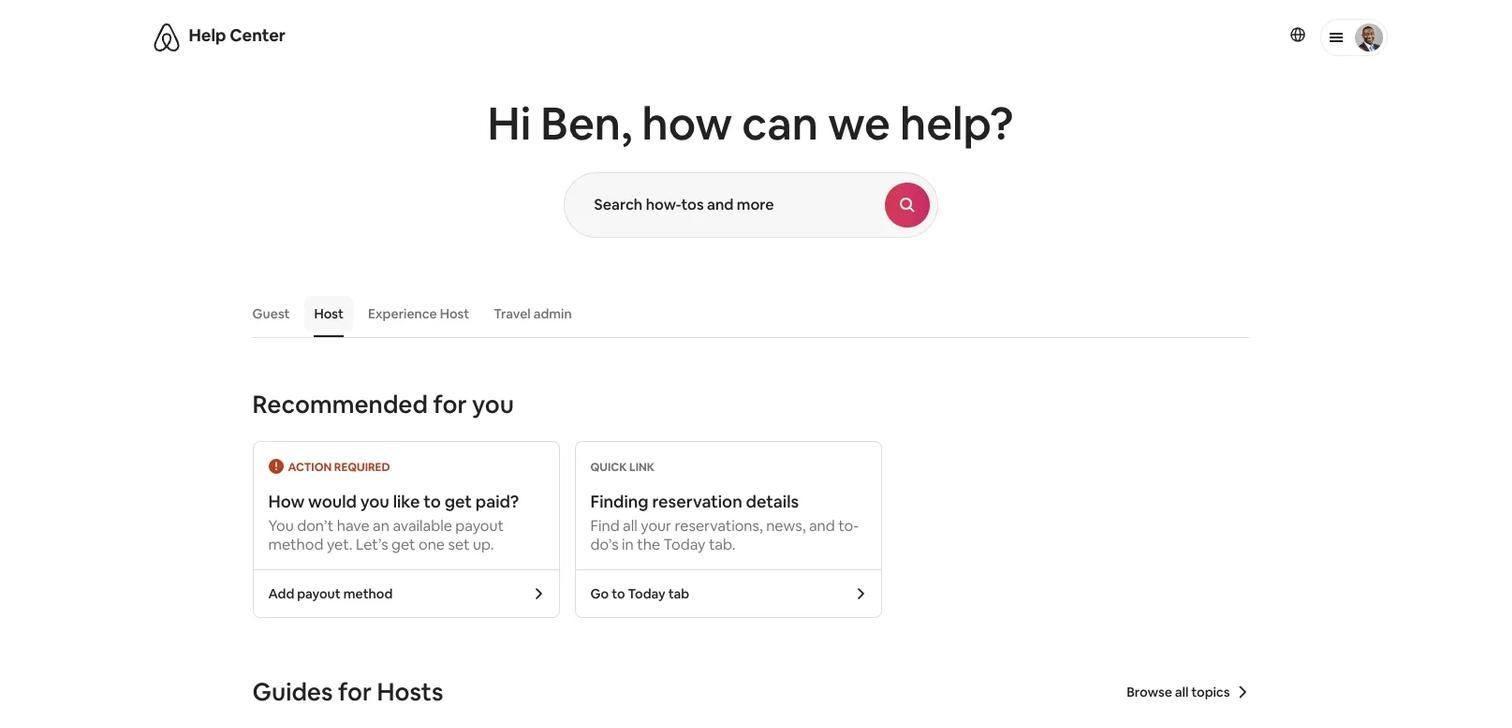 Task type: locate. For each thing, give the bounding box(es) containing it.
experience
[[368, 305, 437, 322]]

don't
[[297, 516, 334, 536]]

1 vertical spatial get
[[392, 535, 415, 554]]

get
[[445, 491, 472, 512], [392, 535, 415, 554]]

to right like
[[424, 491, 441, 512]]

you for would
[[360, 491, 390, 512]]

all inside the find all your reservations, news, and to- do's in the today tab.
[[623, 516, 638, 536]]

you up the 'an'
[[360, 491, 390, 512]]

1 vertical spatial today
[[628, 585, 666, 602]]

1 vertical spatial all
[[1175, 684, 1189, 701]]

all
[[623, 516, 638, 536], [1175, 684, 1189, 701]]

0 horizontal spatial host
[[314, 305, 344, 322]]

1 vertical spatial you
[[360, 491, 390, 512]]

today left the tab
[[628, 585, 666, 602]]

0 horizontal spatial get
[[392, 535, 415, 554]]

how would you like to get paid?
[[268, 491, 519, 512]]

host right guest
[[314, 305, 344, 322]]

reservations,
[[675, 516, 763, 536]]

0 vertical spatial payout
[[455, 516, 504, 536]]

browse
[[1127, 684, 1172, 701]]

set
[[448, 535, 470, 554]]

tab.
[[709, 535, 736, 554]]

method left yet.
[[268, 535, 323, 554]]

1 horizontal spatial you
[[472, 389, 514, 421]]

0 vertical spatial you
[[472, 389, 514, 421]]

add
[[268, 585, 294, 602]]

1 horizontal spatial payout
[[455, 516, 504, 536]]

method down let's
[[343, 585, 393, 602]]

get left paid? at the left bottom of page
[[445, 491, 472, 512]]

payout down paid? at the left bottom of page
[[455, 516, 504, 536]]

1 horizontal spatial host
[[440, 305, 469, 322]]

admin
[[534, 305, 572, 322]]

link
[[629, 460, 655, 475]]

today
[[664, 535, 706, 554], [628, 585, 666, 602]]

action required
[[288, 460, 390, 475]]

0 vertical spatial get
[[445, 491, 472, 512]]

help center link
[[189, 24, 286, 46]]

to right go
[[612, 585, 625, 602]]

None search field
[[563, 172, 938, 238]]

get left the one
[[392, 535, 415, 554]]

0 vertical spatial method
[[268, 535, 323, 554]]

add payout method link
[[253, 570, 559, 617]]

1 horizontal spatial all
[[1175, 684, 1189, 701]]

help center
[[189, 24, 286, 46]]

method inside you don't have an available payout method yet. let's get one set up.
[[268, 535, 323, 554]]

0 vertical spatial today
[[664, 535, 706, 554]]

help?
[[900, 95, 1014, 153]]

0 vertical spatial all
[[623, 516, 638, 536]]

your
[[641, 516, 672, 536]]

yet.
[[327, 535, 353, 554]]

how
[[268, 491, 305, 512]]

find all your reservations, news, and to- do's in the today tab.
[[590, 516, 859, 554]]

browse all topics link
[[1127, 684, 1249, 701]]

up.
[[473, 535, 494, 554]]

we
[[828, 95, 890, 153]]

host button
[[305, 296, 353, 332]]

0 horizontal spatial method
[[268, 535, 323, 554]]

would
[[308, 491, 357, 512]]

browse all topics
[[1127, 684, 1230, 701]]

payout inside you don't have an available payout method yet. let's get one set up.
[[455, 516, 504, 536]]

today right the
[[664, 535, 706, 554]]

payout right add
[[297, 585, 341, 602]]

host right experience
[[440, 305, 469, 322]]

go to today tab
[[590, 585, 689, 602]]

all for find
[[623, 516, 638, 536]]

2 host from the left
[[440, 305, 469, 322]]

you for for
[[472, 389, 514, 421]]

host inside experience host button
[[440, 305, 469, 322]]

quick link
[[590, 460, 655, 475]]

1 horizontal spatial method
[[343, 585, 393, 602]]

today inside the find all your reservations, news, and to- do's in the today tab.
[[664, 535, 706, 554]]

topics
[[1192, 684, 1230, 701]]

you don't have an available payout method yet. let's get one set up.
[[268, 516, 504, 554]]

can
[[742, 95, 818, 153]]

host
[[314, 305, 344, 322], [440, 305, 469, 322]]

1 horizontal spatial to
[[612, 585, 625, 602]]

ben,
[[541, 95, 632, 153]]

travel admin button
[[484, 296, 581, 332]]

all right find
[[623, 516, 638, 536]]

1 horizontal spatial get
[[445, 491, 472, 512]]

0 vertical spatial to
[[424, 491, 441, 512]]

you right for
[[472, 389, 514, 421]]

to
[[424, 491, 441, 512], [612, 585, 625, 602]]

payout
[[455, 516, 504, 536], [297, 585, 341, 602]]

tab list
[[243, 290, 1249, 337]]

help
[[189, 24, 226, 46]]

tab list containing guest
[[243, 290, 1249, 337]]

experience host button
[[359, 296, 479, 332]]

1 host from the left
[[314, 305, 344, 322]]

like
[[393, 491, 420, 512]]

0 horizontal spatial all
[[623, 516, 638, 536]]

1 vertical spatial payout
[[297, 585, 341, 602]]

details
[[746, 491, 799, 512]]

you
[[472, 389, 514, 421], [360, 491, 390, 512]]

1 vertical spatial to
[[612, 585, 625, 602]]

recommended for you
[[252, 389, 514, 421]]

main navigation menu image
[[1355, 23, 1383, 52]]

0 horizontal spatial payout
[[297, 585, 341, 602]]

all left topics
[[1175, 684, 1189, 701]]

method
[[268, 535, 323, 554], [343, 585, 393, 602]]

0 horizontal spatial you
[[360, 491, 390, 512]]

finding reservation details
[[590, 491, 799, 512]]



Task type: describe. For each thing, give the bounding box(es) containing it.
tab
[[668, 585, 689, 602]]

go to today tab link
[[576, 570, 881, 617]]

guest button
[[243, 296, 299, 332]]

action
[[288, 460, 332, 475]]

0 horizontal spatial to
[[424, 491, 441, 512]]

have
[[337, 516, 370, 536]]

you
[[268, 516, 294, 536]]

guest
[[252, 305, 290, 322]]

travel admin
[[494, 305, 572, 322]]

to-
[[838, 516, 859, 536]]

experience host
[[368, 305, 469, 322]]

host inside "host" button
[[314, 305, 344, 322]]

find
[[590, 516, 620, 536]]

go
[[590, 585, 609, 602]]

all for browse
[[1175, 684, 1189, 701]]

an
[[373, 516, 390, 536]]

for
[[433, 389, 467, 421]]

available
[[393, 516, 452, 536]]

hi ben, how can we help?
[[488, 95, 1014, 153]]

paid?
[[476, 491, 519, 512]]

center
[[230, 24, 286, 46]]

travel
[[494, 305, 531, 322]]

reservation
[[652, 491, 742, 512]]

and
[[809, 516, 835, 536]]

recommended
[[252, 389, 428, 421]]

1 vertical spatial method
[[343, 585, 393, 602]]

get inside you don't have an available payout method yet. let's get one set up.
[[392, 535, 415, 554]]

finding
[[590, 491, 649, 512]]

let's
[[356, 535, 388, 554]]

how
[[642, 95, 732, 153]]

the
[[637, 535, 660, 554]]

quick
[[590, 460, 627, 475]]

required
[[334, 460, 390, 475]]

airbnb homepage image
[[151, 22, 181, 52]]

Search how-tos and more search field
[[564, 173, 885, 237]]

in
[[622, 535, 634, 554]]

news,
[[766, 516, 806, 536]]

add payout method
[[268, 585, 393, 602]]

do's
[[590, 535, 619, 554]]

hi
[[488, 95, 531, 153]]

one
[[419, 535, 445, 554]]



Task type: vqa. For each thing, say whether or not it's contained in the screenshot.
you to the bottom
yes



